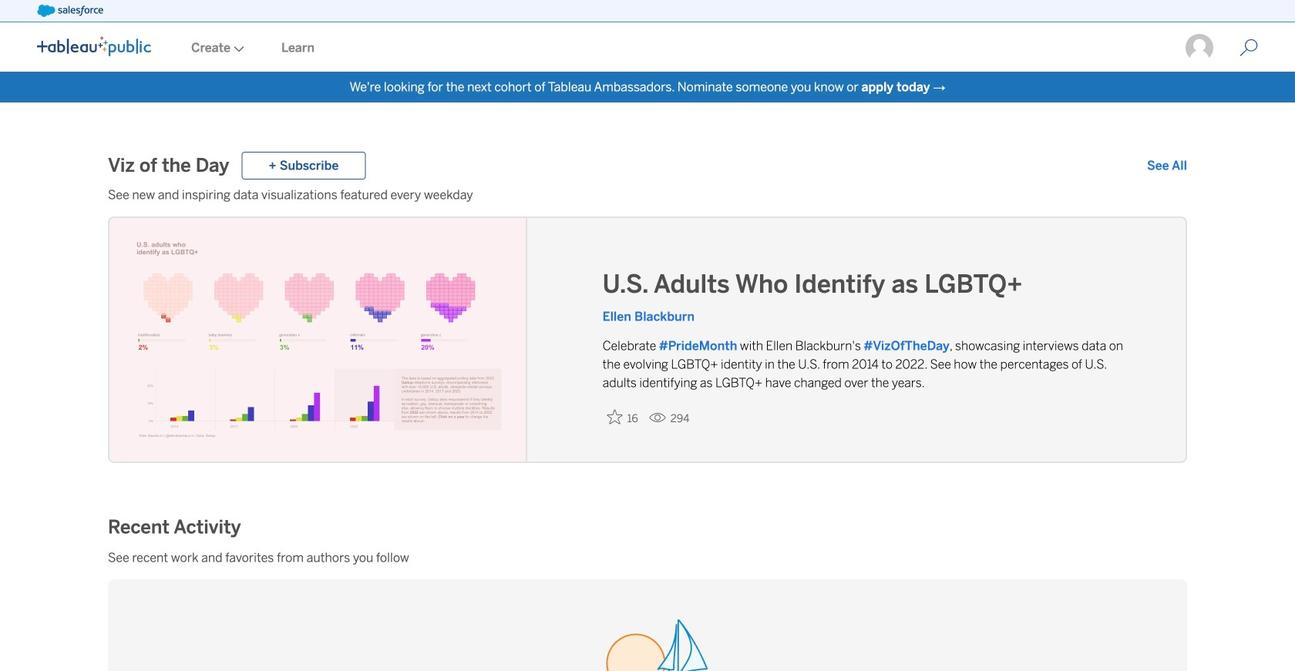 Task type: locate. For each thing, give the bounding box(es) containing it.
tableau public viz of the day image
[[109, 217, 527, 463]]

salesforce logo image
[[37, 5, 103, 17]]

Add Favorite button
[[603, 405, 643, 430]]

see recent work and favorites from authors you follow element
[[108, 549, 1187, 567]]

see new and inspiring data visualizations featured every weekday element
[[108, 186, 1187, 204]]

greg.robinson3551 image
[[1184, 32, 1215, 63]]

add favorite image
[[607, 409, 623, 425]]

go to search image
[[1221, 39, 1277, 57]]

create image
[[230, 46, 244, 52]]



Task type: describe. For each thing, give the bounding box(es) containing it.
see all viz of the day element
[[1147, 156, 1187, 175]]

viz of the day heading
[[108, 153, 229, 178]]

logo image
[[37, 36, 151, 56]]

recent activity heading
[[108, 515, 241, 540]]



Task type: vqa. For each thing, say whether or not it's contained in the screenshot.
go to search image
yes



